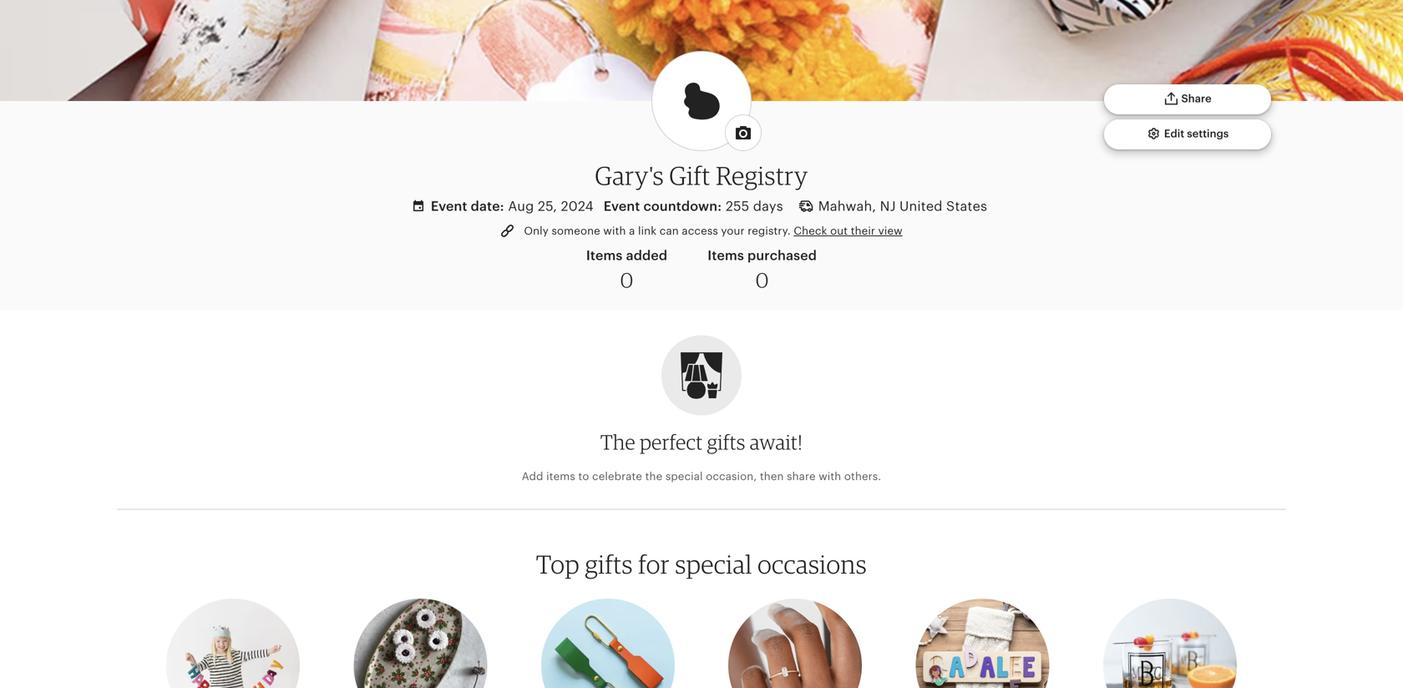 Task type: vqa. For each thing, say whether or not it's contained in the screenshot.
$ 887.63 FREE shipping to the left
no



Task type: describe. For each thing, give the bounding box(es) containing it.
add
[[522, 470, 544, 483]]

registry.
[[748, 225, 791, 237]]

share button
[[1105, 85, 1272, 115]]

settings
[[1188, 128, 1229, 140]]

top gifts for special occasions
[[536, 549, 867, 580]]

the perfect gifts await!
[[601, 430, 803, 455]]

out
[[831, 225, 848, 237]]

check out their view link
[[794, 225, 903, 237]]

only someone with a link can access your registry. check out their view
[[524, 225, 903, 237]]

event for event date: aug 25, 2024
[[431, 199, 468, 214]]

items added 0
[[586, 248, 668, 292]]

gary's gift registry
[[595, 160, 809, 191]]

share
[[1182, 92, 1212, 105]]

edit settings
[[1165, 128, 1229, 140]]

1 horizontal spatial with
[[819, 470, 842, 483]]

view
[[879, 225, 903, 237]]

occasion,
[[706, 470, 757, 483]]

mahwah, nj united states
[[819, 199, 988, 214]]

gift
[[670, 160, 711, 191]]

edit settings button
[[1105, 120, 1272, 150]]

can
[[660, 225, 679, 237]]

their
[[851, 225, 876, 237]]

registry
[[716, 160, 809, 191]]

items for items added 0
[[586, 248, 623, 263]]

others.
[[845, 470, 882, 483]]

event date: aug 25, 2024
[[431, 199, 594, 214]]

access
[[682, 225, 719, 237]]

event countdown: 255 days
[[604, 199, 784, 214]]

aug
[[508, 199, 534, 214]]

2024
[[561, 199, 594, 214]]

states
[[947, 199, 988, 214]]

1 vertical spatial special
[[675, 549, 753, 580]]

share
[[787, 470, 816, 483]]

then
[[760, 470, 784, 483]]

the
[[601, 430, 636, 455]]

perfect
[[640, 430, 703, 455]]

date:
[[471, 199, 504, 214]]



Task type: locate. For each thing, give the bounding box(es) containing it.
top
[[536, 549, 580, 580]]

0 down purchased
[[756, 268, 769, 292]]

gifts
[[707, 430, 746, 455], [585, 549, 633, 580]]

items for items purchased 0
[[708, 248, 745, 263]]

1 vertical spatial with
[[819, 470, 842, 483]]

occasions
[[758, 549, 867, 580]]

special right the
[[666, 470, 703, 483]]

1 0 from the left
[[621, 268, 634, 292]]

gifts up occasion,
[[707, 430, 746, 455]]

1 vertical spatial gifts
[[585, 549, 633, 580]]

default colorful shape profile icon image
[[653, 52, 751, 151], [653, 52, 751, 151]]

1 horizontal spatial 0
[[756, 268, 769, 292]]

2 0 from the left
[[756, 268, 769, 292]]

event up a
[[604, 199, 640, 214]]

0 horizontal spatial gifts
[[585, 549, 633, 580]]

1 horizontal spatial items
[[708, 248, 745, 263]]

event left date:
[[431, 199, 468, 214]]

with left a
[[604, 225, 626, 237]]

0 horizontal spatial items
[[586, 248, 623, 263]]

items down the someone
[[586, 248, 623, 263]]

0 for items purchased 0
[[756, 268, 769, 292]]

items inside items purchased 0
[[708, 248, 745, 263]]

only
[[524, 225, 549, 237]]

edit
[[1165, 128, 1185, 140]]

special
[[666, 470, 703, 483], [675, 549, 753, 580]]

mahwah,
[[819, 199, 877, 214]]

items down your
[[708, 248, 745, 263]]

0 down added at left
[[621, 268, 634, 292]]

with right share
[[819, 470, 842, 483]]

countdown:
[[644, 199, 722, 214]]

255
[[726, 199, 750, 214]]

event
[[431, 199, 468, 214], [604, 199, 640, 214]]

await!
[[750, 430, 803, 455]]

united
[[900, 199, 943, 214]]

your
[[721, 225, 745, 237]]

link
[[638, 225, 657, 237]]

0 for items added 0
[[621, 268, 634, 292]]

1 event from the left
[[431, 199, 468, 214]]

0
[[621, 268, 634, 292], [756, 268, 769, 292]]

0 inside items purchased 0
[[756, 268, 769, 292]]

0 vertical spatial special
[[666, 470, 703, 483]]

25,
[[538, 199, 557, 214]]

0 vertical spatial gifts
[[707, 430, 746, 455]]

gary's
[[595, 160, 664, 191]]

0 horizontal spatial with
[[604, 225, 626, 237]]

nj
[[880, 199, 896, 214]]

with
[[604, 225, 626, 237], [819, 470, 842, 483]]

items inside items added 0
[[586, 248, 623, 263]]

1 horizontal spatial event
[[604, 199, 640, 214]]

0 horizontal spatial event
[[431, 199, 468, 214]]

added
[[626, 248, 668, 263]]

celebrate
[[592, 470, 643, 483]]

purchased
[[748, 248, 817, 263]]

days
[[754, 199, 784, 214]]

gifts left for
[[585, 549, 633, 580]]

to
[[579, 470, 590, 483]]

someone
[[552, 225, 601, 237]]

check
[[794, 225, 828, 237]]

1 horizontal spatial gifts
[[707, 430, 746, 455]]

for
[[639, 549, 670, 580]]

add items to celebrate the special occasion, then share with others.
[[522, 470, 882, 483]]

special right for
[[675, 549, 753, 580]]

1 items from the left
[[586, 248, 623, 263]]

items
[[586, 248, 623, 263], [708, 248, 745, 263]]

2 event from the left
[[604, 199, 640, 214]]

0 vertical spatial with
[[604, 225, 626, 237]]

the
[[646, 470, 663, 483]]

items
[[547, 470, 576, 483]]

a
[[629, 225, 635, 237]]

0 inside items added 0
[[621, 268, 634, 292]]

0 horizontal spatial 0
[[621, 268, 634, 292]]

2 items from the left
[[708, 248, 745, 263]]

items purchased 0
[[708, 248, 817, 292]]

event for event countdown: 255 days
[[604, 199, 640, 214]]



